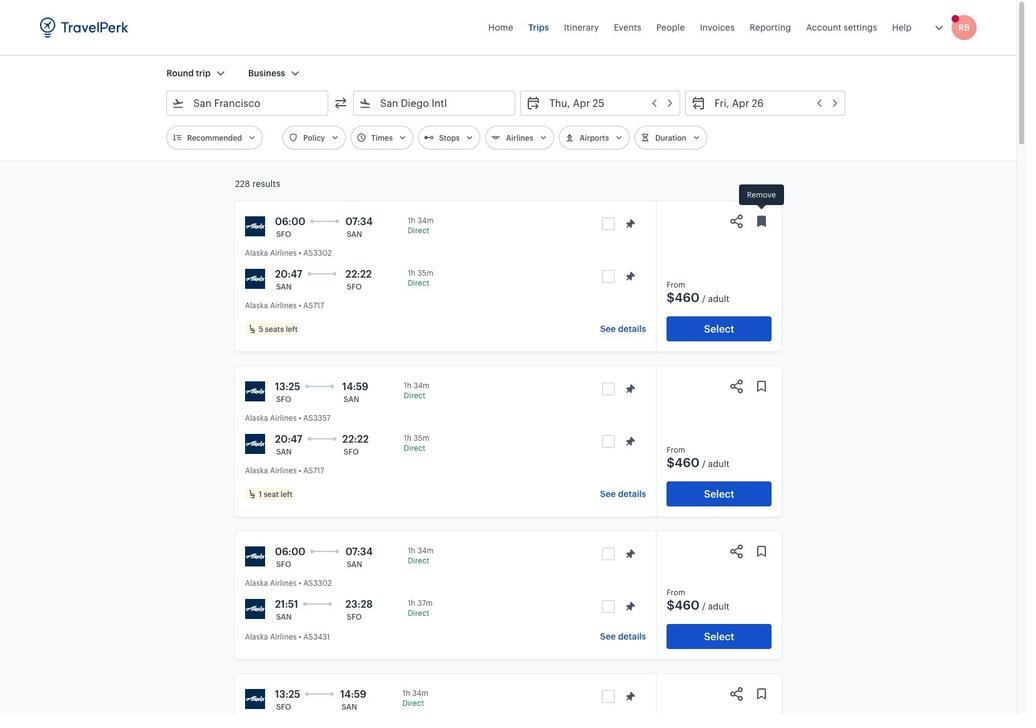 Task type: locate. For each thing, give the bounding box(es) containing it.
tooltip
[[739, 185, 784, 211]]

2 vertical spatial alaska airlines image
[[245, 689, 265, 709]]

1 vertical spatial alaska airlines image
[[245, 382, 265, 402]]

From search field
[[185, 93, 312, 113]]

alaska airlines image
[[245, 216, 265, 236], [245, 434, 265, 454], [245, 547, 265, 567], [245, 599, 265, 619]]

1 alaska airlines image from the top
[[245, 216, 265, 236]]

3 alaska airlines image from the top
[[245, 547, 265, 567]]

To search field
[[372, 93, 498, 113]]

alaska airlines image
[[245, 269, 265, 289], [245, 382, 265, 402], [245, 689, 265, 709]]

0 vertical spatial alaska airlines image
[[245, 269, 265, 289]]



Task type: describe. For each thing, give the bounding box(es) containing it.
3 alaska airlines image from the top
[[245, 689, 265, 709]]

2 alaska airlines image from the top
[[245, 382, 265, 402]]

2 alaska airlines image from the top
[[245, 434, 265, 454]]

Depart field
[[541, 93, 675, 113]]

4 alaska airlines image from the top
[[245, 599, 265, 619]]

Return field
[[706, 93, 840, 113]]

1 alaska airlines image from the top
[[245, 269, 265, 289]]



